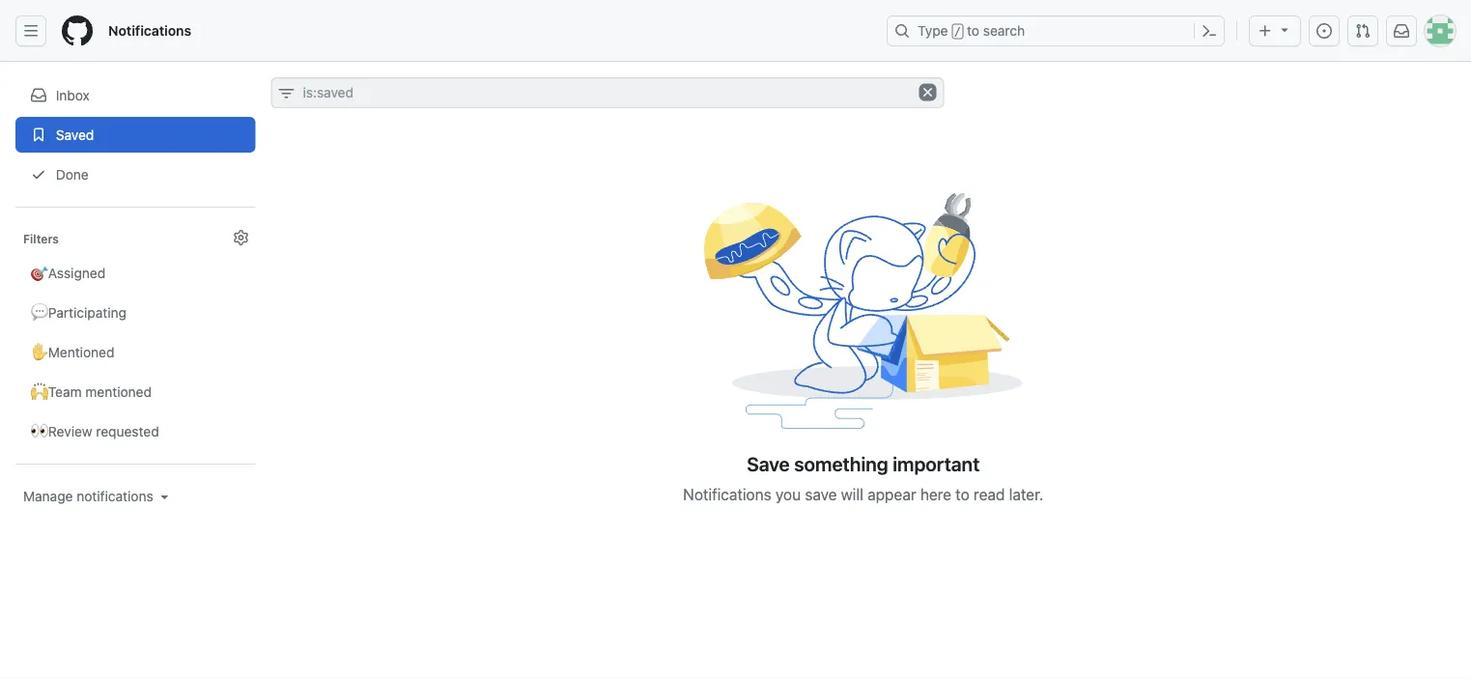 Task type: vqa. For each thing, say whether or not it's contained in the screenshot.
CHECK image in the left top of the page
yes



Task type: describe. For each thing, give the bounding box(es) containing it.
mentioned
[[48, 344, 114, 360]]

triangle down image
[[157, 489, 173, 504]]

assigned
[[48, 265, 105, 281]]

inbox image
[[31, 87, 46, 103]]

👀 review requested link
[[15, 414, 256, 449]]

done
[[52, 166, 89, 182]]

save a notification image
[[704, 186, 1023, 437]]

filter image
[[279, 86, 294, 101]]

to inside save something important notifications you save will appear here to read later.
[[956, 485, 970, 503]]

search
[[984, 23, 1025, 39]]

participating
[[48, 304, 127, 320]]

notifications
[[77, 488, 153, 504]]

/
[[954, 25, 961, 39]]

notifications inside save something important notifications you save will appear here to read later.
[[683, 485, 772, 503]]

saved link
[[15, 117, 256, 153]]

customize filters image
[[233, 230, 249, 245]]

0 vertical spatial notifications
[[108, 23, 191, 39]]

✋ mentioned
[[31, 344, 114, 360]]

mentioned
[[85, 384, 152, 400]]

type
[[918, 23, 948, 39]]

💬 participating link
[[15, 295, 256, 330]]

✋ mentioned link
[[15, 334, 256, 370]]

🎯 assigned
[[31, 265, 105, 281]]

🙌
[[31, 384, 44, 400]]

requested
[[96, 423, 159, 439]]

command palette image
[[1202, 23, 1218, 39]]

🙌 team mentioned link
[[15, 374, 256, 410]]

inbox
[[56, 87, 90, 103]]

later.
[[1009, 485, 1044, 503]]

inbox link
[[15, 77, 256, 113]]

appear
[[868, 485, 917, 503]]

notifications element
[[15, 62, 256, 585]]

team
[[48, 384, 82, 400]]

will
[[841, 485, 864, 503]]



Task type: locate. For each thing, give the bounding box(es) containing it.
manage notifications
[[23, 488, 153, 504]]

0 horizontal spatial notifications
[[108, 23, 191, 39]]

save something important notifications you save will appear here to read later.
[[683, 453, 1044, 503]]

🎯
[[31, 265, 44, 281]]

homepage image
[[62, 15, 93, 46]]

save
[[805, 485, 837, 503]]

manage
[[23, 488, 73, 504]]

manage notifications button
[[23, 487, 173, 506]]

filters
[[23, 232, 59, 245]]

type / to search
[[918, 23, 1025, 39]]

🙌 team mentioned
[[31, 384, 152, 400]]

🎯 assigned link
[[15, 255, 256, 291]]

here
[[921, 485, 952, 503]]

notifications
[[108, 23, 191, 39], [683, 485, 772, 503]]

triangle down image
[[1277, 22, 1293, 37]]

saved
[[52, 127, 94, 143]]

bookmark image
[[31, 127, 46, 143]]

to right the /
[[967, 23, 980, 39]]

clear filters image
[[919, 84, 937, 101]]

1 horizontal spatial notifications
[[683, 485, 772, 503]]

notifications image
[[1394, 23, 1410, 39]]

save
[[747, 453, 790, 475]]

you
[[776, 485, 801, 503]]

git pull request image
[[1356, 23, 1371, 39]]

Filter notifications text field
[[271, 77, 944, 108]]

to
[[967, 23, 980, 39], [956, 485, 970, 503]]

💬
[[31, 304, 44, 320]]

notifications up inbox link
[[108, 23, 191, 39]]

👀
[[31, 423, 44, 439]]

✋
[[31, 344, 44, 360]]

notifications down save
[[683, 485, 772, 503]]

1 vertical spatial notifications
[[683, 485, 772, 503]]

done link
[[15, 157, 256, 192]]

something
[[795, 453, 889, 475]]

0 vertical spatial to
[[967, 23, 980, 39]]

important
[[893, 453, 980, 475]]

None search field
[[271, 77, 944, 108]]

read
[[974, 485, 1005, 503]]

to right here
[[956, 485, 970, 503]]

plus image
[[1258, 23, 1274, 39]]

👀 review requested
[[31, 423, 159, 439]]

check image
[[31, 167, 46, 182]]

issue opened image
[[1317, 23, 1333, 39]]

review
[[48, 423, 92, 439]]

💬 participating
[[31, 304, 127, 320]]

notifications link
[[100, 15, 199, 46]]

1 vertical spatial to
[[956, 485, 970, 503]]



